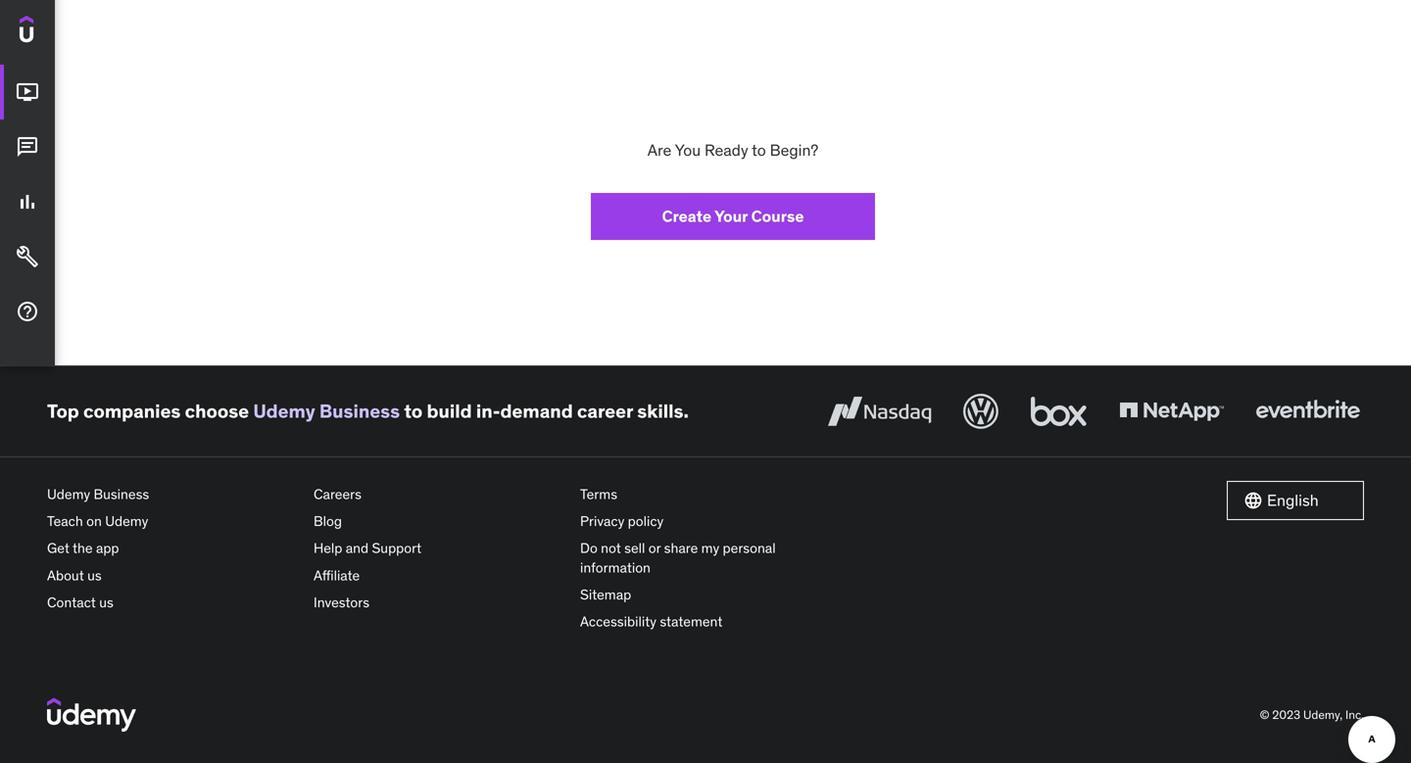 Task type: locate. For each thing, give the bounding box(es) containing it.
business
[[320, 400, 400, 423], [94, 486, 149, 503]]

1 horizontal spatial business
[[320, 400, 400, 423]]

share
[[664, 540, 698, 558]]

1 vertical spatial to
[[404, 400, 423, 423]]

udemy
[[253, 400, 315, 423], [47, 486, 90, 503], [105, 513, 148, 531]]

information
[[580, 559, 651, 577]]

top
[[47, 400, 79, 423]]

create
[[662, 206, 712, 226]]

the
[[73, 540, 93, 558]]

medium image
[[16, 190, 39, 214], [16, 245, 39, 269]]

privacy
[[580, 513, 625, 531]]

create your course
[[662, 206, 804, 226]]

terms privacy policy do not sell or share my personal information sitemap accessibility statement
[[580, 486, 776, 631]]

careers blog help and support affiliate investors
[[314, 486, 422, 612]]

my
[[702, 540, 720, 558]]

udemy up teach on the bottom left of page
[[47, 486, 90, 503]]

about us link
[[47, 563, 298, 590]]

udemy right on
[[105, 513, 148, 531]]

2 medium image from the top
[[16, 135, 39, 159]]

2 vertical spatial udemy
[[105, 513, 148, 531]]

0 vertical spatial medium image
[[16, 81, 39, 104]]

0 vertical spatial to
[[752, 140, 766, 160]]

netapp image
[[1116, 390, 1229, 433]]

us right about
[[87, 567, 102, 585]]

1 vertical spatial medium image
[[16, 135, 39, 159]]

sitemap link
[[580, 582, 831, 609]]

get
[[47, 540, 69, 558]]

do
[[580, 540, 598, 558]]

investors link
[[314, 590, 565, 617]]

nasdaq image
[[824, 390, 936, 433]]

accessibility statement link
[[580, 609, 831, 636]]

eventbrite image
[[1252, 390, 1365, 433]]

english button
[[1228, 481, 1365, 521]]

your
[[715, 206, 748, 226]]

contact
[[47, 594, 96, 612]]

accessibility
[[580, 613, 657, 631]]

2 medium image from the top
[[16, 245, 39, 269]]

business up careers
[[320, 400, 400, 423]]

to
[[752, 140, 766, 160], [404, 400, 423, 423]]

udemy business link
[[253, 400, 400, 423], [47, 481, 298, 508]]

0 vertical spatial business
[[320, 400, 400, 423]]

2 horizontal spatial udemy
[[253, 400, 315, 423]]

2 vertical spatial medium image
[[16, 300, 39, 324]]

udemy image
[[20, 16, 109, 49], [47, 699, 136, 732]]

small image
[[1244, 491, 1264, 511]]

udemy right choose
[[253, 400, 315, 423]]

ready
[[705, 140, 749, 160]]

investors
[[314, 594, 370, 612]]

0 horizontal spatial udemy
[[47, 486, 90, 503]]

0 vertical spatial udemy
[[253, 400, 315, 423]]

support
[[372, 540, 422, 558]]

medium image
[[16, 81, 39, 104], [16, 135, 39, 159], [16, 300, 39, 324]]

3 medium image from the top
[[16, 300, 39, 324]]

© 2023 udemy, inc.
[[1261, 708, 1365, 723]]

1 horizontal spatial udemy
[[105, 513, 148, 531]]

udemy business link up the get the app 'link'
[[47, 481, 298, 508]]

do not sell or share my personal information button
[[580, 536, 831, 582]]

business up on
[[94, 486, 149, 503]]

choose
[[185, 400, 249, 423]]

1 vertical spatial medium image
[[16, 245, 39, 269]]

1 vertical spatial business
[[94, 486, 149, 503]]

you
[[675, 140, 701, 160]]

to right ready
[[752, 140, 766, 160]]

us right contact
[[99, 594, 114, 612]]

1 vertical spatial us
[[99, 594, 114, 612]]

business inside udemy business teach on udemy get the app about us contact us
[[94, 486, 149, 503]]

1 vertical spatial udemy
[[47, 486, 90, 503]]

1 horizontal spatial to
[[752, 140, 766, 160]]

1 medium image from the top
[[16, 81, 39, 104]]

statement
[[660, 613, 723, 631]]

get the app link
[[47, 536, 298, 563]]

us
[[87, 567, 102, 585], [99, 594, 114, 612]]

to left build
[[404, 400, 423, 423]]

0 horizontal spatial business
[[94, 486, 149, 503]]

0 horizontal spatial to
[[404, 400, 423, 423]]

1 vertical spatial udemy business link
[[47, 481, 298, 508]]

skills.
[[638, 400, 689, 423]]

0 vertical spatial medium image
[[16, 190, 39, 214]]

udemy business link up careers
[[253, 400, 400, 423]]



Task type: describe. For each thing, give the bounding box(es) containing it.
sell
[[625, 540, 646, 558]]

teach on udemy link
[[47, 508, 298, 536]]

not
[[601, 540, 621, 558]]

companies
[[83, 400, 181, 423]]

box image
[[1027, 390, 1092, 433]]

blog
[[314, 513, 342, 531]]

personal
[[723, 540, 776, 558]]

affiliate
[[314, 567, 360, 585]]

0 vertical spatial udemy image
[[20, 16, 109, 49]]

privacy policy link
[[580, 508, 831, 536]]

top companies choose udemy business to build in-demand career skills.
[[47, 400, 689, 423]]

or
[[649, 540, 661, 558]]

begin?
[[770, 140, 819, 160]]

in-
[[476, 400, 501, 423]]

terms
[[580, 486, 618, 503]]

careers link
[[314, 481, 565, 508]]

careers
[[314, 486, 362, 503]]

0 vertical spatial udemy business link
[[253, 400, 400, 423]]

demand
[[501, 400, 573, 423]]

udemy business teach on udemy get the app about us contact us
[[47, 486, 149, 612]]

are
[[648, 140, 672, 160]]

1 medium image from the top
[[16, 190, 39, 214]]

on
[[86, 513, 102, 531]]

udemy,
[[1304, 708, 1343, 723]]

sitemap
[[580, 586, 632, 604]]

1 vertical spatial udemy image
[[47, 699, 136, 732]]

contact us link
[[47, 590, 298, 617]]

inc.
[[1346, 708, 1365, 723]]

help and support link
[[314, 536, 565, 563]]

about
[[47, 567, 84, 585]]

policy
[[628, 513, 664, 531]]

app
[[96, 540, 119, 558]]

course
[[752, 206, 804, 226]]

2023
[[1273, 708, 1301, 723]]

teach
[[47, 513, 83, 531]]

are you ready to begin?
[[648, 140, 819, 160]]

and
[[346, 540, 369, 558]]

blog link
[[314, 508, 565, 536]]

career
[[577, 400, 633, 423]]

terms link
[[580, 481, 831, 508]]

create your course link
[[591, 193, 876, 240]]

volkswagen image
[[960, 390, 1003, 433]]

affiliate link
[[314, 563, 565, 590]]

build
[[427, 400, 472, 423]]

0 vertical spatial us
[[87, 567, 102, 585]]

help
[[314, 540, 343, 558]]

english
[[1268, 491, 1320, 511]]

©
[[1261, 708, 1270, 723]]



Task type: vqa. For each thing, say whether or not it's contained in the screenshot.
© 2023 Udemy, Inc.
yes



